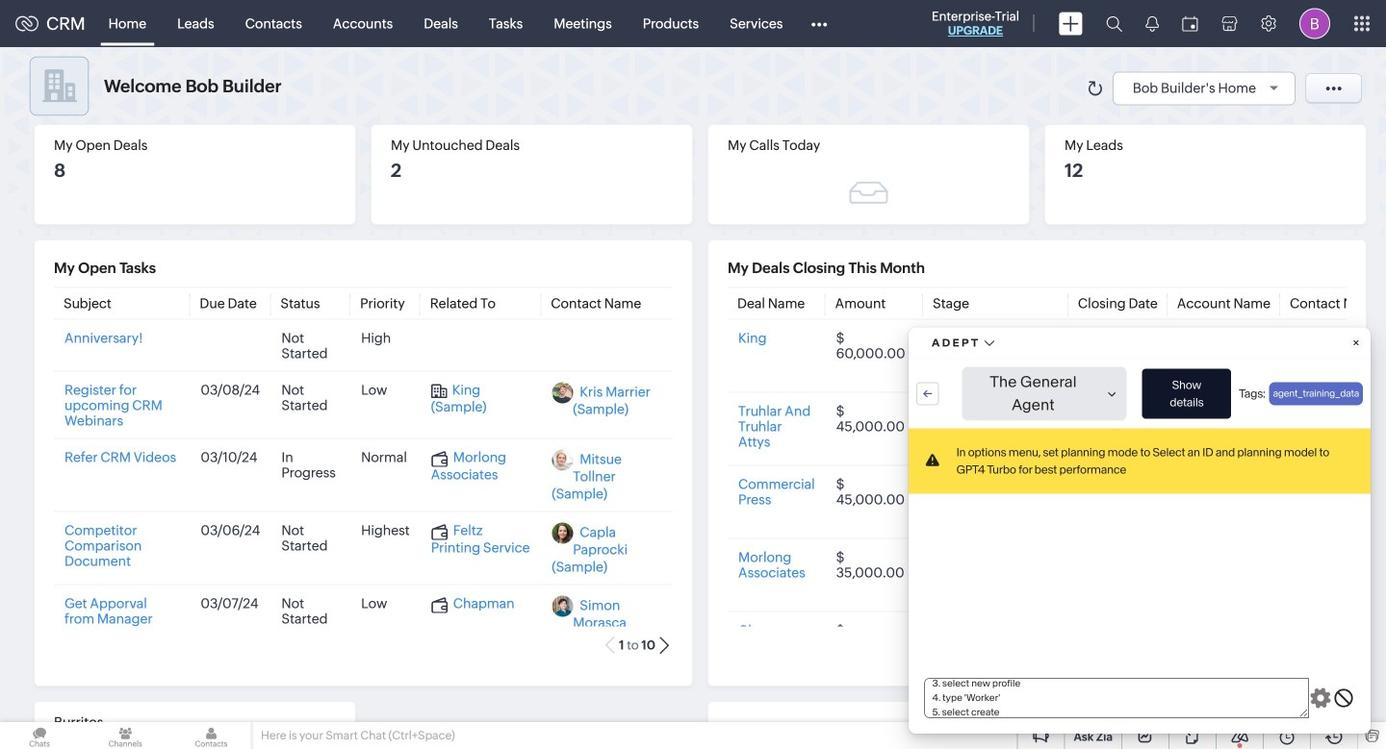 Task type: describe. For each thing, give the bounding box(es) containing it.
calendar image
[[1182, 16, 1198, 31]]

profile image
[[1299, 8, 1330, 39]]

Search text field
[[295, 178, 486, 209]]

help image
[[1342, 78, 1380, 130]]

Other Modules field
[[798, 8, 840, 39]]

signals image
[[1145, 15, 1159, 32]]

1 region from the top
[[0, 203, 250, 362]]

2 region from the top
[[0, 398, 250, 750]]

Search text field
[[15, 126, 235, 157]]

contacts image
[[172, 723, 251, 750]]

logo image
[[15, 16, 39, 31]]

create menu element
[[1047, 0, 1094, 47]]



Task type: locate. For each thing, give the bounding box(es) containing it.
profile element
[[1288, 0, 1342, 47]]

chats image
[[0, 723, 79, 750]]

region
[[0, 203, 250, 362], [0, 398, 250, 750]]

create menu image
[[1059, 12, 1083, 35]]

0 vertical spatial region
[[0, 203, 250, 362]]

None field
[[14, 125, 236, 158]]

channels image
[[86, 723, 165, 750]]

1 vertical spatial region
[[0, 398, 250, 750]]

search element
[[1094, 0, 1134, 47]]

signals element
[[1134, 0, 1170, 47]]

search image
[[1106, 15, 1122, 32]]



Task type: vqa. For each thing, say whether or not it's contained in the screenshot.
(America/New_York)
no



